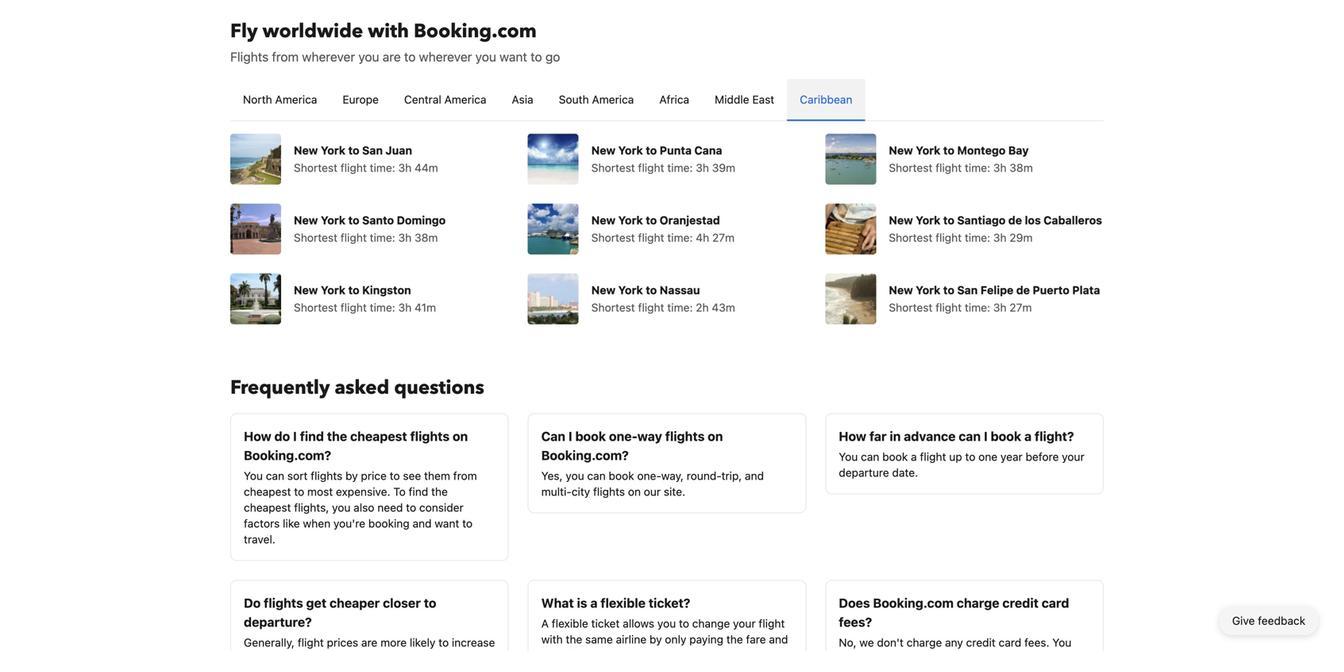 Task type: locate. For each thing, give the bounding box(es) containing it.
is
[[577, 596, 588, 611]]

i right can
[[569, 429, 573, 444]]

de right felipe
[[1017, 284, 1031, 297]]

3h down felipe
[[994, 301, 1007, 314]]

york inside the new york to oranjestad shortest flight time: 4h 27m
[[619, 214, 643, 227]]

with inside what is a flexible ticket? a flexible ticket allows you to change your flight with the same airline by only paying the fare and tax difference. it can only be used for o
[[542, 633, 563, 646]]

de inside new york to santiago de los caballeros shortest flight time: 3h 29m
[[1009, 214, 1023, 227]]

new inside the new york to kingston shortest flight time: 3h 41m
[[294, 284, 318, 297]]

you right fees. on the right bottom
[[1053, 636, 1072, 650]]

0 horizontal spatial on
[[453, 429, 468, 444]]

caribbean button
[[788, 79, 866, 120]]

tab list containing north america
[[230, 79, 1104, 122]]

new right the new york to oranjestad image
[[592, 214, 616, 227]]

you inside can i book one-way flights on booking.com? yes, you can book one-way, round-trip, and multi-city flights on our site.
[[566, 470, 585, 483]]

credit
[[1003, 596, 1039, 611], [967, 636, 996, 650]]

are inside fly worldwide with booking.com flights from wherever you are to wherever you want to go
[[383, 49, 401, 64]]

are
[[383, 49, 401, 64], [361, 636, 378, 650]]

3h down montego
[[994, 161, 1007, 174]]

27m down felipe
[[1010, 301, 1032, 314]]

book
[[576, 429, 606, 444], [991, 429, 1022, 444], [883, 450, 908, 464], [609, 470, 635, 483]]

0 vertical spatial are
[[383, 49, 401, 64]]

shortest inside new york to santiago de los caballeros shortest flight time: 3h 29m
[[889, 231, 933, 244]]

york inside new york to san felipe de puerto plata shortest flight time: 3h 27m
[[916, 284, 941, 297]]

1 vertical spatial de
[[1017, 284, 1031, 297]]

1 how from the left
[[244, 429, 271, 444]]

0 horizontal spatial and
[[413, 517, 432, 530]]

0 vertical spatial card
[[1042, 596, 1070, 611]]

san for juan
[[362, 144, 383, 157]]

0 horizontal spatial find
[[300, 429, 324, 444]]

38m down domingo
[[415, 231, 438, 244]]

america inside button
[[275, 93, 317, 106]]

give feedback
[[1233, 615, 1306, 628]]

1 vertical spatial from
[[453, 470, 477, 483]]

0 horizontal spatial from
[[272, 49, 299, 64]]

to left felipe
[[944, 284, 955, 297]]

york inside the new york to kingston shortest flight time: 3h 41m
[[321, 284, 346, 297]]

time: down nassau
[[668, 301, 693, 314]]

2 vertical spatial you
[[1053, 636, 1072, 650]]

2 i from the left
[[569, 429, 573, 444]]

by inside how do i find the cheapest flights on booking.com? you can sort flights by price to see them from cheapest to most expensive. to find the cheapest flights, you also need to consider factors like when you're booking and want to travel.
[[346, 470, 358, 483]]

you up the central america
[[476, 49, 496, 64]]

1 horizontal spatial find
[[409, 485, 428, 499]]

new inside new york to san felipe de puerto plata shortest flight time: 3h 27m
[[889, 284, 914, 297]]

shortest right the new york to oranjestad image
[[592, 231, 635, 244]]

city
[[572, 485, 590, 499]]

1 horizontal spatial are
[[383, 49, 401, 64]]

0 horizontal spatial charge
[[907, 636, 943, 650]]

new right new york to santo domingo image
[[294, 214, 318, 227]]

1 horizontal spatial and
[[745, 470, 764, 483]]

san left the juan
[[362, 144, 383, 157]]

factors
[[244, 517, 280, 530]]

wherever
[[302, 49, 355, 64], [419, 49, 472, 64]]

new inside new york to punta cana shortest flight time: 3h 39m
[[592, 144, 616, 157]]

san left felipe
[[958, 284, 978, 297]]

0 horizontal spatial i
[[293, 429, 297, 444]]

san inside new york to san juan shortest flight time: 3h 44m
[[362, 144, 383, 157]]

1 horizontal spatial how
[[839, 429, 867, 444]]

booking.com?
[[244, 448, 331, 463], [542, 448, 629, 463]]

0 vertical spatial from
[[272, 49, 299, 64]]

tab list
[[230, 79, 1104, 122]]

1 horizontal spatial 27m
[[1010, 301, 1032, 314]]

booking.com
[[414, 18, 537, 44], [874, 596, 954, 611]]

one-
[[609, 429, 638, 444], [638, 470, 662, 483]]

flights up departure?
[[264, 596, 303, 611]]

new right new york to san juan 'image'
[[294, 144, 318, 157]]

how left far
[[839, 429, 867, 444]]

new right new york to montego bay image
[[889, 144, 914, 157]]

fly
[[230, 18, 258, 44]]

to
[[394, 485, 406, 499]]

27m inside new york to san felipe de puerto plata shortest flight time: 3h 27m
[[1010, 301, 1032, 314]]

3h inside new york to santo domingo shortest flight time: 3h 38m
[[398, 231, 412, 244]]

time:
[[370, 161, 395, 174], [668, 161, 693, 174], [965, 161, 991, 174], [370, 231, 395, 244], [668, 231, 693, 244], [965, 231, 991, 244], [370, 301, 395, 314], [668, 301, 693, 314], [965, 301, 991, 314]]

york for new york to montego bay shortest flight time: 3h 38m
[[916, 144, 941, 157]]

new york to kingston shortest flight time: 3h 41m
[[294, 284, 436, 314]]

to inside the new york to kingston shortest flight time: 3h 41m
[[348, 284, 360, 297]]

can left sort
[[266, 470, 284, 483]]

new inside new york to santo domingo shortest flight time: 3h 38m
[[294, 214, 318, 227]]

to inside new york to montego bay shortest flight time: 3h 38m
[[944, 144, 955, 157]]

2 horizontal spatial on
[[708, 429, 723, 444]]

to left the juan
[[348, 144, 360, 157]]

1 vertical spatial with
[[542, 633, 563, 646]]

can up departure
[[861, 450, 880, 464]]

before
[[1026, 450, 1059, 464]]

flight inside new york to santiago de los caballeros shortest flight time: 3h 29m
[[936, 231, 962, 244]]

york left felipe
[[916, 284, 941, 297]]

with inside fly worldwide with booking.com flights from wherever you are to wherever you want to go
[[368, 18, 409, 44]]

new right new york to san felipe de puerto plata image on the right of the page
[[889, 284, 914, 297]]

38m down bay
[[1010, 161, 1034, 174]]

charge
[[957, 596, 1000, 611], [907, 636, 943, 650]]

credit up fees. on the right bottom
[[1003, 596, 1039, 611]]

time: down punta at the top of the page
[[668, 161, 693, 174]]

3h down cana
[[696, 161, 709, 174]]

york inside new york to montego bay shortest flight time: 3h 38m
[[916, 144, 941, 157]]

i up one on the right bottom of the page
[[984, 429, 988, 444]]

a right is
[[591, 596, 598, 611]]

want
[[500, 49, 528, 64], [435, 517, 460, 530]]

new inside the new york to oranjestad shortest flight time: 4h 27m
[[592, 214, 616, 227]]

fees?
[[839, 615, 873, 630]]

0 vertical spatial booking.com
[[414, 18, 537, 44]]

3h inside new york to san juan shortest flight time: 3h 44m
[[398, 161, 412, 174]]

by up expensive.
[[346, 470, 358, 483]]

how inside how far in advance can i book a flight? you can book a flight up to one year before your departure date.
[[839, 429, 867, 444]]

you inside how far in advance can i book a flight? you can book a flight up to one year before your departure date.
[[839, 450, 858, 464]]

1 vertical spatial cheapest
[[244, 485, 291, 499]]

can up up
[[959, 429, 981, 444]]

america right "north"
[[275, 93, 317, 106]]

0 horizontal spatial how
[[244, 429, 271, 444]]

0 horizontal spatial want
[[435, 517, 460, 530]]

shortest inside new york to nassau shortest flight time: 2h 43m
[[592, 301, 635, 314]]

1 vertical spatial san
[[958, 284, 978, 297]]

want down the consider
[[435, 517, 460, 530]]

shortest right new york to montego bay image
[[889, 161, 933, 174]]

1 america from the left
[[275, 93, 317, 106]]

cheaper
[[330, 596, 380, 611]]

booking.com inside does booking.com charge credit card fees? no, we don't charge any credit card fees. you
[[874, 596, 954, 611]]

3h left 29m
[[994, 231, 1007, 244]]

you up departure
[[839, 450, 858, 464]]

america inside button
[[592, 93, 634, 106]]

1 vertical spatial one-
[[638, 470, 662, 483]]

the
[[327, 429, 347, 444], [431, 485, 448, 499], [566, 633, 583, 646], [727, 633, 743, 646]]

the up for
[[727, 633, 743, 646]]

0 horizontal spatial 38m
[[415, 231, 438, 244]]

2 how from the left
[[839, 429, 867, 444]]

2 wherever from the left
[[419, 49, 472, 64]]

you inside does booking.com charge credit card fees? no, we don't charge any credit card fees. you
[[1053, 636, 1072, 650]]

a up before
[[1025, 429, 1032, 444]]

3h down the juan
[[398, 161, 412, 174]]

africa button
[[647, 79, 702, 120]]

middle east button
[[702, 79, 788, 120]]

new york to santo domingo shortest flight time: 3h 38m
[[294, 214, 446, 244]]

africa
[[660, 93, 690, 106]]

i right do
[[293, 429, 297, 444]]

new york to oranjestad image
[[528, 204, 579, 255]]

time: inside new york to montego bay shortest flight time: 3h 38m
[[965, 161, 991, 174]]

flight inside how far in advance can i book a flight? you can book a flight up to one year before your departure date.
[[920, 450, 947, 464]]

1 horizontal spatial 38m
[[1010, 161, 1034, 174]]

allows
[[623, 617, 655, 630]]

1 booking.com? from the left
[[244, 448, 331, 463]]

1 horizontal spatial with
[[542, 633, 563, 646]]

to right closer
[[424, 596, 437, 611]]

0 vertical spatial you
[[839, 450, 858, 464]]

0 horizontal spatial with
[[368, 18, 409, 44]]

east
[[753, 93, 775, 106]]

38m
[[1010, 161, 1034, 174], [415, 231, 438, 244]]

0 horizontal spatial you
[[244, 470, 263, 483]]

0 vertical spatial charge
[[957, 596, 1000, 611]]

1 horizontal spatial charge
[[957, 596, 1000, 611]]

i
[[293, 429, 297, 444], [569, 429, 573, 444], [984, 429, 988, 444]]

increase
[[452, 636, 495, 650]]

1 vertical spatial your
[[733, 617, 756, 630]]

0 horizontal spatial 27m
[[713, 231, 735, 244]]

on
[[453, 429, 468, 444], [708, 429, 723, 444], [628, 485, 641, 499]]

2 horizontal spatial i
[[984, 429, 988, 444]]

1 vertical spatial flexible
[[552, 617, 589, 630]]

38m inside new york to montego bay shortest flight time: 3h 38m
[[1010, 161, 1034, 174]]

39m
[[712, 161, 736, 174]]

by down allows
[[650, 633, 662, 646]]

and right trip,
[[745, 470, 764, 483]]

27m
[[713, 231, 735, 244], [1010, 301, 1032, 314]]

3h
[[398, 161, 412, 174], [696, 161, 709, 174], [994, 161, 1007, 174], [398, 231, 412, 244], [994, 231, 1007, 244], [398, 301, 412, 314], [994, 301, 1007, 314]]

are left the more
[[361, 636, 378, 650]]

0 vertical spatial credit
[[1003, 596, 1039, 611]]

your inside how far in advance can i book a flight? you can book a flight up to one year before your departure date.
[[1062, 450, 1085, 464]]

and down the consider
[[413, 517, 432, 530]]

0 horizontal spatial america
[[275, 93, 317, 106]]

to left punta at the top of the page
[[646, 144, 657, 157]]

new inside new york to san juan shortest flight time: 3h 44m
[[294, 144, 318, 157]]

america
[[275, 93, 317, 106], [445, 93, 487, 106], [592, 93, 634, 106]]

america inside button
[[445, 93, 487, 106]]

york left nassau
[[619, 284, 643, 297]]

york left montego
[[916, 144, 941, 157]]

don't
[[877, 636, 904, 650]]

1 horizontal spatial america
[[445, 93, 487, 106]]

2 america from the left
[[445, 93, 487, 106]]

1 horizontal spatial a
[[911, 450, 917, 464]]

0 vertical spatial 38m
[[1010, 161, 1034, 174]]

2 horizontal spatial you
[[1053, 636, 1072, 650]]

to inside how far in advance can i book a flight? you can book a flight up to one year before your departure date.
[[966, 450, 976, 464]]

1 horizontal spatial booking.com
[[874, 596, 954, 611]]

new for new york to santiago de los caballeros
[[889, 214, 914, 227]]

york for new york to santiago de los caballeros shortest flight time: 3h 29m
[[916, 214, 941, 227]]

new right new york to santiago de los caballeros image
[[889, 214, 914, 227]]

montego
[[958, 144, 1006, 157]]

new york to oranjestad shortest flight time: 4h 27m
[[592, 214, 735, 244]]

1 horizontal spatial want
[[500, 49, 528, 64]]

0 vertical spatial de
[[1009, 214, 1023, 227]]

2 booking.com? from the left
[[542, 448, 629, 463]]

round-
[[687, 470, 722, 483]]

want left go
[[500, 49, 528, 64]]

i inside how far in advance can i book a flight? you can book a flight up to one year before your departure date.
[[984, 429, 988, 444]]

are up europe button
[[383, 49, 401, 64]]

to up central on the left top of page
[[404, 49, 416, 64]]

new right new york to nassau "image"
[[592, 284, 616, 297]]

one
[[979, 450, 998, 464]]

you up you're
[[332, 501, 351, 514]]

0 horizontal spatial booking.com?
[[244, 448, 331, 463]]

29m
[[1010, 231, 1033, 244]]

europe
[[343, 93, 379, 106]]

1 horizontal spatial san
[[958, 284, 978, 297]]

shortest inside new york to san juan shortest flight time: 3h 44m
[[294, 161, 338, 174]]

1 horizontal spatial booking.com?
[[542, 448, 629, 463]]

can down the airline
[[628, 649, 647, 652]]

south america
[[559, 93, 634, 106]]

charge up any
[[957, 596, 1000, 611]]

can inside how do i find the cheapest flights on booking.com? you can sort flights by price to see them from cheapest to most expensive. to find the cheapest flights, you also need to consider factors like when you're booking and want to travel.
[[266, 470, 284, 483]]

price
[[361, 470, 387, 483]]

date.
[[893, 466, 919, 479]]

0 vertical spatial want
[[500, 49, 528, 64]]

to left kingston
[[348, 284, 360, 297]]

need
[[378, 501, 403, 514]]

the up the consider
[[431, 485, 448, 499]]

1 vertical spatial card
[[999, 636, 1022, 650]]

3h inside new york to punta cana shortest flight time: 3h 39m
[[696, 161, 709, 174]]

new for new york to kingston
[[294, 284, 318, 297]]

1 vertical spatial 27m
[[1010, 301, 1032, 314]]

0 horizontal spatial by
[[346, 470, 358, 483]]

new inside new york to montego bay shortest flight time: 3h 38m
[[889, 144, 914, 157]]

america right south
[[592, 93, 634, 106]]

0 vertical spatial a
[[1025, 429, 1032, 444]]

flight inside the new york to kingston shortest flight time: 3h 41m
[[341, 301, 367, 314]]

27m inside the new york to oranjestad shortest flight time: 4h 27m
[[713, 231, 735, 244]]

york inside new york to san juan shortest flight time: 3h 44m
[[321, 144, 346, 157]]

new york to santo domingo image
[[230, 204, 281, 255]]

caribbean
[[800, 93, 853, 106]]

only up be
[[665, 633, 687, 646]]

1 vertical spatial credit
[[967, 636, 996, 650]]

york left santiago
[[916, 214, 941, 227]]

1 i from the left
[[293, 429, 297, 444]]

2 vertical spatial a
[[591, 596, 598, 611]]

your up fare
[[733, 617, 756, 630]]

time: down montego
[[965, 161, 991, 174]]

3h inside the new york to kingston shortest flight time: 3h 41m
[[398, 301, 412, 314]]

york inside new york to nassau shortest flight time: 2h 43m
[[619, 284, 643, 297]]

shortest inside new york to punta cana shortest flight time: 3h 39m
[[592, 161, 635, 174]]

south america button
[[546, 79, 647, 120]]

1 horizontal spatial by
[[650, 633, 662, 646]]

0 horizontal spatial your
[[733, 617, 756, 630]]

0 horizontal spatial booking.com
[[414, 18, 537, 44]]

flexible
[[601, 596, 646, 611], [552, 617, 589, 630]]

1 vertical spatial you
[[244, 470, 263, 483]]

2 horizontal spatial a
[[1025, 429, 1032, 444]]

new inside new york to nassau shortest flight time: 2h 43m
[[592, 284, 616, 297]]

3 i from the left
[[984, 429, 988, 444]]

can for booking.com?
[[588, 470, 606, 483]]

yes,
[[542, 470, 563, 483]]

flight inside what is a flexible ticket? a flexible ticket allows you to change your flight with the same airline by only paying the fare and tax difference. it can only be used for o
[[759, 617, 785, 630]]

0 vertical spatial and
[[745, 470, 764, 483]]

plata
[[1073, 284, 1101, 297]]

only
[[665, 633, 687, 646], [650, 649, 671, 652]]

new right new york to kingston image
[[294, 284, 318, 297]]

0 horizontal spatial are
[[361, 636, 378, 650]]

1 horizontal spatial from
[[453, 470, 477, 483]]

new inside new york to santiago de los caballeros shortest flight time: 3h 29m
[[889, 214, 914, 227]]

can inside can i book one-way flights on booking.com? yes, you can book one-way, round-trip, and multi-city flights on our site.
[[588, 470, 606, 483]]

them
[[424, 470, 450, 483]]

1 horizontal spatial you
[[839, 450, 858, 464]]

shortest right new york to nassau "image"
[[592, 301, 635, 314]]

shortest right new york to kingston image
[[294, 301, 338, 314]]

you down ticket?
[[658, 617, 676, 630]]

america for north america
[[275, 93, 317, 106]]

0 vertical spatial your
[[1062, 450, 1085, 464]]

1 horizontal spatial flexible
[[601, 596, 646, 611]]

difference.
[[560, 649, 615, 652]]

2 horizontal spatial and
[[769, 633, 788, 646]]

like
[[283, 517, 300, 530]]

on up round-
[[708, 429, 723, 444]]

0 horizontal spatial flexible
[[552, 617, 589, 630]]

do flights get cheaper closer to departure? generally, flight prices are more likely to increase
[[244, 596, 495, 652]]

asked
[[335, 375, 390, 401]]

0 horizontal spatial san
[[362, 144, 383, 157]]

4h
[[696, 231, 710, 244]]

most
[[307, 485, 333, 499]]

to left nassau
[[646, 284, 657, 297]]

0 vertical spatial 27m
[[713, 231, 735, 244]]

1 vertical spatial and
[[413, 517, 432, 530]]

i inside can i book one-way flights on booking.com? yes, you can book one-way, round-trip, and multi-city flights on our site.
[[569, 429, 573, 444]]

1 horizontal spatial your
[[1062, 450, 1085, 464]]

book up date.
[[883, 450, 908, 464]]

0 horizontal spatial a
[[591, 596, 598, 611]]

1 horizontal spatial i
[[569, 429, 573, 444]]

york inside new york to santo domingo shortest flight time: 3h 38m
[[321, 214, 346, 227]]

cheapest
[[350, 429, 407, 444], [244, 485, 291, 499], [244, 501, 291, 514]]

change
[[693, 617, 730, 630]]

3h down domingo
[[398, 231, 412, 244]]

to down sort
[[294, 485, 304, 499]]

your
[[1062, 450, 1085, 464], [733, 617, 756, 630]]

on inside how do i find the cheapest flights on booking.com? you can sort flights by price to see them from cheapest to most expensive. to find the cheapest flights, you also need to consider factors like when you're booking and want to travel.
[[453, 429, 468, 444]]

2 horizontal spatial america
[[592, 93, 634, 106]]

how inside how do i find the cheapest flights on booking.com? you can sort flights by price to see them from cheapest to most expensive. to find the cheapest flights, you also need to consider factors like when you're booking and want to travel.
[[244, 429, 271, 444]]

time: inside new york to santiago de los caballeros shortest flight time: 3h 29m
[[965, 231, 991, 244]]

0 horizontal spatial wherever
[[302, 49, 355, 64]]

york inside new york to punta cana shortest flight time: 3h 39m
[[619, 144, 643, 157]]

wherever down worldwide
[[302, 49, 355, 64]]

can
[[959, 429, 981, 444], [861, 450, 880, 464], [266, 470, 284, 483], [588, 470, 606, 483], [628, 649, 647, 652]]

0 vertical spatial with
[[368, 18, 409, 44]]

are inside do flights get cheaper closer to departure? generally, flight prices are more likely to increase
[[361, 636, 378, 650]]

1 vertical spatial are
[[361, 636, 378, 650]]

find
[[300, 429, 324, 444], [409, 485, 428, 499]]

flexible up allows
[[601, 596, 646, 611]]

you left sort
[[244, 470, 263, 483]]

booking.com up the central america
[[414, 18, 537, 44]]

1 vertical spatial charge
[[907, 636, 943, 650]]

booking.com? down do
[[244, 448, 331, 463]]

to left montego
[[944, 144, 955, 157]]

you
[[359, 49, 379, 64], [476, 49, 496, 64], [566, 470, 585, 483], [332, 501, 351, 514], [658, 617, 676, 630]]

want inside fly worldwide with booking.com flights from wherever you are to wherever you want to go
[[500, 49, 528, 64]]

charge left any
[[907, 636, 943, 650]]

shortest inside new york to san felipe de puerto plata shortest flight time: 3h 27m
[[889, 301, 933, 314]]

new for new york to punta cana
[[592, 144, 616, 157]]

card left fees. on the right bottom
[[999, 636, 1022, 650]]

new for new york to santo domingo
[[294, 214, 318, 227]]

america for central america
[[445, 93, 487, 106]]

3 america from the left
[[592, 93, 634, 106]]

you up europe
[[359, 49, 379, 64]]

north america
[[243, 93, 317, 106]]

and inside how do i find the cheapest flights on booking.com? you can sort flights by price to see them from cheapest to most expensive. to find the cheapest flights, you also need to consider factors like when you're booking and want to travel.
[[413, 517, 432, 530]]

new york to san juan shortest flight time: 3h 44m
[[294, 144, 438, 174]]

a
[[1025, 429, 1032, 444], [911, 450, 917, 464], [591, 596, 598, 611]]

time: down felipe
[[965, 301, 991, 314]]

38m inside new york to santo domingo shortest flight time: 3h 38m
[[415, 231, 438, 244]]

booking.com? up city
[[542, 448, 629, 463]]

1 vertical spatial booking.com
[[874, 596, 954, 611]]

to inside new york to nassau shortest flight time: 2h 43m
[[646, 284, 657, 297]]

2 vertical spatial and
[[769, 633, 788, 646]]

how for how far in advance can i book a flight?
[[839, 429, 867, 444]]

0 vertical spatial by
[[346, 470, 358, 483]]

shortest right new york to san juan 'image'
[[294, 161, 338, 174]]

be
[[674, 649, 687, 652]]

0 vertical spatial san
[[362, 144, 383, 157]]

1 vertical spatial by
[[650, 633, 662, 646]]

0 vertical spatial find
[[300, 429, 324, 444]]

1 horizontal spatial wherever
[[419, 49, 472, 64]]

27m right 4h
[[713, 231, 735, 244]]

with up europe
[[368, 18, 409, 44]]

time: down the juan
[[370, 161, 395, 174]]

wherever up the central america
[[419, 49, 472, 64]]

1 vertical spatial 38m
[[415, 231, 438, 244]]

to right likely
[[439, 636, 449, 650]]

flexible down is
[[552, 617, 589, 630]]

de left los
[[1009, 214, 1023, 227]]

flight?
[[1035, 429, 1075, 444]]



Task type: vqa. For each thing, say whether or not it's contained in the screenshot.
you're
yes



Task type: describe. For each thing, give the bounding box(es) containing it.
ticket?
[[649, 596, 691, 611]]

time: inside new york to san felipe de puerto plata shortest flight time: 3h 27m
[[965, 301, 991, 314]]

how for how do i find the cheapest flights on booking.com?
[[244, 429, 271, 444]]

how do i find the cheapest flights on booking.com? you can sort flights by price to see them from cheapest to most expensive. to find the cheapest flights, you also need to consider factors like when you're booking and want to travel.
[[244, 429, 477, 546]]

new for new york to montego bay
[[889, 144, 914, 157]]

south
[[559, 93, 589, 106]]

want inside how do i find the cheapest flights on booking.com? you can sort flights by price to see them from cheapest to most expensive. to find the cheapest flights, you also need to consider factors like when you're booking and want to travel.
[[435, 517, 460, 530]]

what is a flexible ticket? a flexible ticket allows you to change your flight with the same airline by only paying the fare and tax difference. it can only be used for o
[[542, 596, 788, 652]]

new for new york to oranjestad
[[592, 214, 616, 227]]

it
[[618, 649, 625, 652]]

time: inside new york to santo domingo shortest flight time: 3h 38m
[[370, 231, 395, 244]]

new york to montego bay image
[[826, 134, 877, 185]]

0 horizontal spatial card
[[999, 636, 1022, 650]]

to inside new york to san felipe de puerto plata shortest flight time: 3h 27m
[[944, 284, 955, 297]]

closer
[[383, 596, 421, 611]]

can for a
[[861, 450, 880, 464]]

from inside fly worldwide with booking.com flights from wherever you are to wherever you want to go
[[272, 49, 299, 64]]

book left way,
[[609, 470, 635, 483]]

york for new york to nassau shortest flight time: 2h 43m
[[619, 284, 643, 297]]

to up to
[[390, 470, 400, 483]]

any
[[946, 636, 964, 650]]

europe button
[[330, 79, 392, 120]]

time: inside new york to san juan shortest flight time: 3h 44m
[[370, 161, 395, 174]]

de inside new york to san felipe de puerto plata shortest flight time: 3h 27m
[[1017, 284, 1031, 297]]

you for how far in advance can i book a flight?
[[839, 450, 858, 464]]

can i book one-way flights on booking.com? yes, you can book one-way, round-trip, and multi-city flights on our site.
[[542, 429, 764, 499]]

1 vertical spatial find
[[409, 485, 428, 499]]

you for how do i find the cheapest flights on booking.com?
[[244, 470, 263, 483]]

to inside the new york to oranjestad shortest flight time: 4h 27m
[[646, 214, 657, 227]]

new for new york to san felipe de puerto plata
[[889, 284, 914, 297]]

booking.com inside fly worldwide with booking.com flights from wherever you are to wherever you want to go
[[414, 18, 537, 44]]

you inside how do i find the cheapest flights on booking.com? you can sort flights by price to see them from cheapest to most expensive. to find the cheapest flights, you also need to consider factors like when you're booking and want to travel.
[[332, 501, 351, 514]]

new for new york to san juan
[[294, 144, 318, 157]]

fare
[[746, 633, 766, 646]]

book right can
[[576, 429, 606, 444]]

see
[[403, 470, 421, 483]]

shortest inside the new york to kingston shortest flight time: 3h 41m
[[294, 301, 338, 314]]

the down frequently asked questions
[[327, 429, 347, 444]]

no,
[[839, 636, 857, 650]]

fly worldwide with booking.com flights from wherever you are to wherever you want to go
[[230, 18, 560, 64]]

how far in advance can i book a flight? you can book a flight up to one year before your departure date.
[[839, 429, 1085, 479]]

to inside new york to punta cana shortest flight time: 3h 39m
[[646, 144, 657, 157]]

san for felipe
[[958, 284, 978, 297]]

nassau
[[660, 284, 700, 297]]

we
[[860, 636, 874, 650]]

give feedback button
[[1220, 607, 1319, 636]]

from inside how do i find the cheapest flights on booking.com? you can sort flights by price to see them from cheapest to most expensive. to find the cheapest flights, you also need to consider factors like when you're booking and want to travel.
[[453, 470, 477, 483]]

juan
[[386, 144, 412, 157]]

new york to punta cana shortest flight time: 3h 39m
[[592, 144, 736, 174]]

caballeros
[[1044, 214, 1103, 227]]

shortest inside new york to santo domingo shortest flight time: 3h 38m
[[294, 231, 338, 244]]

to left go
[[531, 49, 542, 64]]

i inside how do i find the cheapest flights on booking.com? you can sort flights by price to see them from cheapest to most expensive. to find the cheapest flights, you also need to consider factors like when you're booking and want to travel.
[[293, 429, 297, 444]]

1 horizontal spatial on
[[628, 485, 641, 499]]

booking.com? inside can i book one-way flights on booking.com? yes, you can book one-way, round-trip, and multi-city flights on our site.
[[542, 448, 629, 463]]

give
[[1233, 615, 1256, 628]]

new york to montego bay shortest flight time: 3h 38m
[[889, 144, 1034, 174]]

asia
[[512, 93, 534, 106]]

flight inside new york to santo domingo shortest flight time: 3h 38m
[[341, 231, 367, 244]]

kingston
[[362, 284, 411, 297]]

puerto
[[1033, 284, 1070, 297]]

shortest inside new york to montego bay shortest flight time: 3h 38m
[[889, 161, 933, 174]]

departure
[[839, 466, 890, 479]]

2h
[[696, 301, 709, 314]]

flights up most
[[311, 470, 343, 483]]

and inside can i book one-way flights on booking.com? yes, you can book one-way, round-trip, and multi-city flights on our site.
[[745, 470, 764, 483]]

york for new york to san juan shortest flight time: 3h 44m
[[321, 144, 346, 157]]

do
[[244, 596, 261, 611]]

york for new york to santo domingo shortest flight time: 3h 38m
[[321, 214, 346, 227]]

flights right city
[[593, 485, 625, 499]]

new york to punta cana image
[[528, 134, 579, 185]]

41m
[[415, 301, 436, 314]]

airline
[[616, 633, 647, 646]]

america for south america
[[592, 93, 634, 106]]

santiago
[[958, 214, 1006, 227]]

domingo
[[397, 214, 446, 227]]

north america button
[[230, 79, 330, 120]]

booking
[[369, 517, 410, 530]]

3h inside new york to montego bay shortest flight time: 3h 38m
[[994, 161, 1007, 174]]

sort
[[288, 470, 308, 483]]

new york to san juan image
[[230, 134, 281, 185]]

new york to nassau shortest flight time: 2h 43m
[[592, 284, 736, 314]]

questions
[[394, 375, 484, 401]]

new york to kingston image
[[230, 274, 281, 325]]

flight inside new york to san felipe de puerto plata shortest flight time: 3h 27m
[[936, 301, 962, 314]]

time: inside new york to punta cana shortest flight time: 3h 39m
[[668, 161, 693, 174]]

bay
[[1009, 144, 1029, 157]]

new york to san felipe de puerto plata shortest flight time: 3h 27m
[[889, 284, 1101, 314]]

0 horizontal spatial credit
[[967, 636, 996, 650]]

oranjestad
[[660, 214, 720, 227]]

flight inside new york to montego bay shortest flight time: 3h 38m
[[936, 161, 962, 174]]

44m
[[415, 161, 438, 174]]

1 vertical spatial a
[[911, 450, 917, 464]]

site.
[[664, 485, 686, 499]]

shortest inside the new york to oranjestad shortest flight time: 4h 27m
[[592, 231, 635, 244]]

to inside new york to santo domingo shortest flight time: 3h 38m
[[348, 214, 360, 227]]

what
[[542, 596, 574, 611]]

felipe
[[981, 284, 1014, 297]]

can inside what is a flexible ticket? a flexible ticket allows you to change your flight with the same airline by only paying the fare and tax difference. it can only be used for o
[[628, 649, 647, 652]]

when
[[303, 517, 331, 530]]

get
[[306, 596, 327, 611]]

in
[[890, 429, 901, 444]]

york for new york to kingston shortest flight time: 3h 41m
[[321, 284, 346, 297]]

flight inside the new york to oranjestad shortest flight time: 4h 27m
[[638, 231, 665, 244]]

our
[[644, 485, 661, 499]]

1 horizontal spatial credit
[[1003, 596, 1039, 611]]

0 vertical spatial only
[[665, 633, 687, 646]]

feedback
[[1259, 615, 1306, 628]]

middle
[[715, 93, 750, 106]]

0 vertical spatial flexible
[[601, 596, 646, 611]]

worldwide
[[263, 18, 363, 44]]

central america
[[404, 93, 487, 106]]

asia button
[[499, 79, 546, 120]]

same
[[586, 633, 613, 646]]

time: inside new york to nassau shortest flight time: 2h 43m
[[668, 301, 693, 314]]

likely
[[410, 636, 436, 650]]

new for new york to nassau
[[592, 284, 616, 297]]

you inside what is a flexible ticket? a flexible ticket allows you to change your flight with the same airline by only paying the fare and tax difference. it can only be used for o
[[658, 617, 676, 630]]

up
[[950, 450, 963, 464]]

flights inside do flights get cheaper closer to departure? generally, flight prices are more likely to increase
[[264, 596, 303, 611]]

york for new york to san felipe de puerto plata shortest flight time: 3h 27m
[[916, 284, 941, 297]]

to inside new york to san juan shortest flight time: 3h 44m
[[348, 144, 360, 157]]

for
[[718, 649, 732, 652]]

43m
[[712, 301, 736, 314]]

you're
[[334, 517, 366, 530]]

consider
[[419, 501, 464, 514]]

departure?
[[244, 615, 312, 630]]

1 vertical spatial only
[[650, 649, 671, 652]]

0 vertical spatial one-
[[609, 429, 638, 444]]

far
[[870, 429, 887, 444]]

central
[[404, 93, 442, 106]]

0 vertical spatial cheapest
[[350, 429, 407, 444]]

prices
[[327, 636, 358, 650]]

and inside what is a flexible ticket? a flexible ticket allows you to change your flight with the same airline by only paying the fare and tax difference. it can only be used for o
[[769, 633, 788, 646]]

time: inside the new york to kingston shortest flight time: 3h 41m
[[370, 301, 395, 314]]

flights up them
[[410, 429, 450, 444]]

also
[[354, 501, 375, 514]]

frequently
[[230, 375, 330, 401]]

tax
[[542, 649, 557, 652]]

3h inside new york to santiago de los caballeros shortest flight time: 3h 29m
[[994, 231, 1007, 244]]

north
[[243, 93, 272, 106]]

can
[[542, 429, 566, 444]]

38m for new york to santo domingo shortest flight time: 3h 38m
[[415, 231, 438, 244]]

more
[[381, 636, 407, 650]]

trip,
[[722, 470, 742, 483]]

can for on
[[266, 470, 284, 483]]

york for new york to punta cana shortest flight time: 3h 39m
[[619, 144, 643, 157]]

generally,
[[244, 636, 295, 650]]

fees.
[[1025, 636, 1050, 650]]

your inside what is a flexible ticket? a flexible ticket allows you to change your flight with the same airline by only paying the fare and tax difference. it can only be used for o
[[733, 617, 756, 630]]

a inside what is a flexible ticket? a flexible ticket allows you to change your flight with the same airline by only paying the fare and tax difference. it can only be used for o
[[591, 596, 598, 611]]

booking.com? inside how do i find the cheapest flights on booking.com? you can sort flights by price to see them from cheapest to most expensive. to find the cheapest flights, you also need to consider factors like when you're booking and want to travel.
[[244, 448, 331, 463]]

new york to san felipe de puerto plata image
[[826, 274, 877, 325]]

book up year
[[991, 429, 1022, 444]]

the up difference.
[[566, 633, 583, 646]]

punta
[[660, 144, 692, 157]]

cana
[[695, 144, 723, 157]]

new york to santiago de los caballeros image
[[826, 204, 877, 255]]

year
[[1001, 450, 1023, 464]]

time: inside the new york to oranjestad shortest flight time: 4h 27m
[[668, 231, 693, 244]]

1 wherever from the left
[[302, 49, 355, 64]]

los
[[1025, 214, 1041, 227]]

flight inside do flights get cheaper closer to departure? generally, flight prices are more likely to increase
[[298, 636, 324, 650]]

1 horizontal spatial card
[[1042, 596, 1070, 611]]

york for new york to oranjestad shortest flight time: 4h 27m
[[619, 214, 643, 227]]

flights right way
[[666, 429, 705, 444]]

to inside what is a flexible ticket? a flexible ticket allows you to change your flight with the same airline by only paying the fare and tax difference. it can only be used for o
[[679, 617, 690, 630]]

3h inside new york to san felipe de puerto plata shortest flight time: 3h 27m
[[994, 301, 1007, 314]]

multi-
[[542, 485, 572, 499]]

flight inside new york to punta cana shortest flight time: 3h 39m
[[638, 161, 665, 174]]

flight inside new york to nassau shortest flight time: 2h 43m
[[638, 301, 665, 314]]

by inside what is a flexible ticket? a flexible ticket allows you to change your flight with the same airline by only paying the fare and tax difference. it can only be used for o
[[650, 633, 662, 646]]

to inside new york to santiago de los caballeros shortest flight time: 3h 29m
[[944, 214, 955, 227]]

to right need
[[406, 501, 416, 514]]

to down the consider
[[463, 517, 473, 530]]

way,
[[662, 470, 684, 483]]

used
[[690, 649, 715, 652]]

central america button
[[392, 79, 499, 120]]

new york to nassau image
[[528, 274, 579, 325]]

flight inside new york to san juan shortest flight time: 3h 44m
[[341, 161, 367, 174]]

38m for new york to montego bay shortest flight time: 3h 38m
[[1010, 161, 1034, 174]]

2 vertical spatial cheapest
[[244, 501, 291, 514]]



